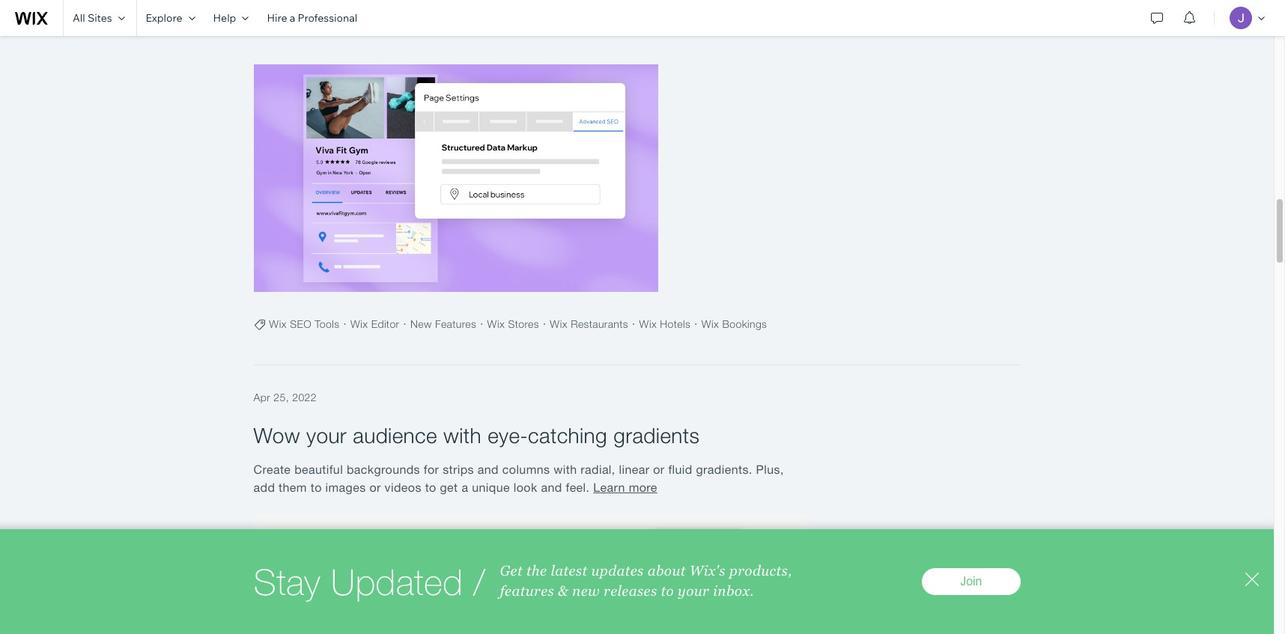 Task type: describe. For each thing, give the bounding box(es) containing it.
help
[[213, 11, 236, 25]]

hire
[[267, 11, 287, 25]]

all
[[73, 11, 85, 25]]

all sites
[[73, 11, 112, 25]]

professional
[[298, 11, 358, 25]]

hire a professional
[[267, 11, 358, 25]]



Task type: vqa. For each thing, say whether or not it's contained in the screenshot.
Preview and Test
no



Task type: locate. For each thing, give the bounding box(es) containing it.
sites
[[88, 11, 112, 25]]

hire a professional link
[[258, 0, 367, 36]]

help button
[[204, 0, 258, 36]]

explore
[[146, 11, 183, 25]]

a
[[290, 11, 295, 25]]



